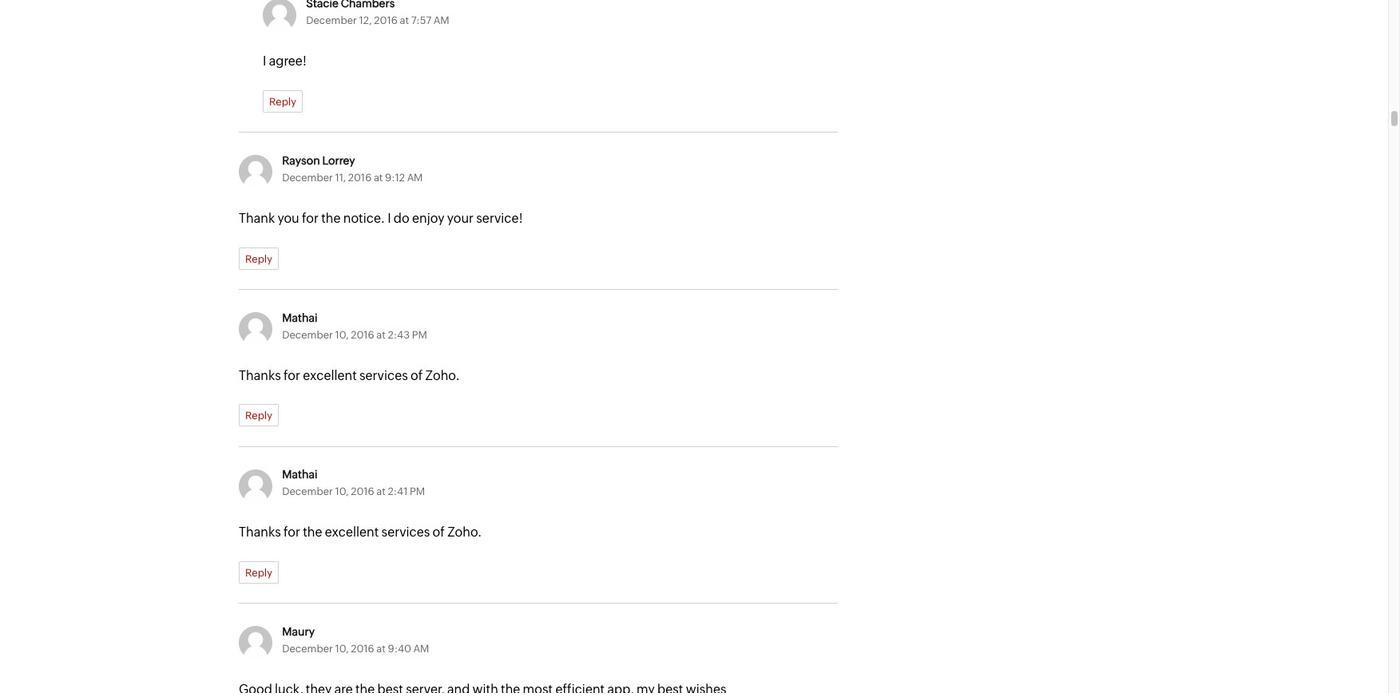 Task type: vqa. For each thing, say whether or not it's contained in the screenshot.
the rightmost third-
no



Task type: describe. For each thing, give the bounding box(es) containing it.
1 vertical spatial excellent
[[325, 525, 379, 540]]

9:40
[[388, 643, 411, 655]]

december 10, 2016 at 9:40 am
[[282, 643, 429, 655]]

1 horizontal spatial of
[[433, 525, 445, 540]]

reply for thanks for the excellent services of zoho.
[[245, 567, 272, 579]]

december 10, 2016 at 2:41 pm link
[[282, 486, 425, 498]]

december 12, 2016 at 7:57 am
[[306, 15, 449, 27]]

10, for services
[[335, 329, 349, 341]]

0 vertical spatial excellent
[[303, 368, 357, 383]]

3 10, from the top
[[335, 643, 349, 655]]

do
[[394, 211, 410, 226]]

notice.
[[343, 211, 385, 226]]

december 10, 2016 at 2:41 pm
[[282, 486, 425, 498]]

2016 for thank you for the notice. i do enjoy your service!
[[348, 172, 372, 184]]

2:43
[[388, 329, 410, 341]]

at left 9:40
[[377, 643, 386, 655]]

you
[[278, 211, 299, 226]]

reply link for i agree!
[[263, 90, 303, 113]]

december for thanks for excellent services of zoho.
[[282, 329, 333, 341]]

2016 for thanks for excellent services of zoho.
[[351, 329, 375, 341]]

0 vertical spatial for
[[302, 211, 319, 226]]

reply for thank you for the notice. i do enjoy your service!
[[245, 253, 272, 265]]

your
[[447, 211, 474, 226]]

lorrey
[[322, 154, 355, 167]]

reply for i agree!
[[269, 96, 296, 108]]

0 vertical spatial the
[[321, 211, 341, 226]]

at for thank you for the notice. i do enjoy your service!
[[374, 172, 383, 184]]

12,
[[359, 15, 372, 27]]

mathai for excellent
[[282, 311, 318, 324]]

at for i agree!
[[400, 15, 409, 27]]

maury
[[282, 625, 315, 638]]

11,
[[335, 172, 346, 184]]

9:12
[[385, 172, 405, 184]]

pm for services
[[410, 486, 425, 498]]

december for i agree!
[[306, 15, 357, 27]]

thank you for the notice. i do enjoy your service!
[[239, 211, 523, 226]]

december for thanks for the excellent services of zoho.
[[282, 486, 333, 498]]

am for i agree!
[[434, 15, 449, 27]]

reply link for thank you for the notice. i do enjoy your service!
[[239, 247, 279, 270]]

pm for of
[[412, 329, 427, 341]]

0 vertical spatial i
[[263, 54, 266, 69]]

0 horizontal spatial of
[[411, 368, 423, 383]]

december 11, 2016 at 9:12 am
[[282, 172, 423, 184]]

0 vertical spatial zoho.
[[425, 368, 460, 383]]

at for thanks for excellent services of zoho.
[[377, 329, 386, 341]]

enjoy
[[412, 211, 445, 226]]

december 11, 2016 at 9:12 am link
[[282, 172, 423, 184]]

1 vertical spatial i
[[388, 211, 391, 226]]

1 vertical spatial the
[[303, 525, 322, 540]]



Task type: locate. For each thing, give the bounding box(es) containing it.
excellent down december 10, 2016 at 2:43 pm link
[[303, 368, 357, 383]]

2016 for thanks for the excellent services of zoho.
[[351, 486, 375, 498]]

thanks for excellent services of zoho.
[[239, 368, 460, 383]]

2016 left 9:40
[[351, 643, 375, 655]]

1 mathai from the top
[[282, 311, 318, 324]]

0 vertical spatial services
[[360, 368, 408, 383]]

2 mathai from the top
[[282, 468, 318, 481]]

1 vertical spatial am
[[407, 172, 423, 184]]

i
[[263, 54, 266, 69], [388, 211, 391, 226]]

7:57
[[411, 15, 432, 27]]

thanks for thanks for excellent services of zoho.
[[239, 368, 281, 383]]

at left 7:57
[[400, 15, 409, 27]]

december 10, 2016 at 2:43 pm link
[[282, 329, 427, 341]]

2 10, from the top
[[335, 486, 349, 498]]

0 horizontal spatial i
[[263, 54, 266, 69]]

2016 right the 11,
[[348, 172, 372, 184]]

2016 right 12,
[[374, 15, 398, 27]]

10,
[[335, 329, 349, 341], [335, 486, 349, 498], [335, 643, 349, 655]]

2 vertical spatial for
[[284, 525, 300, 540]]

0 vertical spatial of
[[411, 368, 423, 383]]

2016 for i agree!
[[374, 15, 398, 27]]

december down 'maury'
[[282, 643, 333, 655]]

december for thank you for the notice. i do enjoy your service!
[[282, 172, 333, 184]]

am for thank you for the notice. i do enjoy your service!
[[407, 172, 423, 184]]

at
[[400, 15, 409, 27], [374, 172, 383, 184], [377, 329, 386, 341], [377, 486, 386, 498], [377, 643, 386, 655]]

am right 7:57
[[434, 15, 449, 27]]

0 vertical spatial mathai
[[282, 311, 318, 324]]

1 vertical spatial pm
[[410, 486, 425, 498]]

thanks
[[239, 368, 281, 383], [239, 525, 281, 540]]

december 10, 2016 at 9:40 am link
[[282, 643, 429, 655]]

pm
[[412, 329, 427, 341], [410, 486, 425, 498]]

mathai up december 10, 2016 at 2:43 pm link
[[282, 311, 318, 324]]

10, up thanks for the excellent services of zoho.
[[335, 486, 349, 498]]

am right 9:40
[[414, 643, 429, 655]]

2 thanks from the top
[[239, 525, 281, 540]]

at left 2:41
[[377, 486, 386, 498]]

1 vertical spatial of
[[433, 525, 445, 540]]

services down 2:41
[[382, 525, 430, 540]]

rayson
[[282, 154, 320, 167]]

2016 left '2:43'
[[351, 329, 375, 341]]

i left do
[[388, 211, 391, 226]]

for down december 10, 2016 at 2:41 pm
[[284, 525, 300, 540]]

december up thanks for the excellent services of zoho.
[[282, 486, 333, 498]]

for down december 10, 2016 at 2:43 pm link
[[284, 368, 300, 383]]

mathai
[[282, 311, 318, 324], [282, 468, 318, 481]]

thanks for the excellent services of zoho.
[[239, 525, 482, 540]]

reply link
[[263, 90, 303, 113], [239, 247, 279, 270], [239, 404, 279, 427], [239, 561, 279, 584]]

at left '2:43'
[[377, 329, 386, 341]]

at for thanks for the excellent services of zoho.
[[377, 486, 386, 498]]

of
[[411, 368, 423, 383], [433, 525, 445, 540]]

pm right 2:41
[[410, 486, 425, 498]]

10, left 9:40
[[335, 643, 349, 655]]

agree!
[[269, 54, 307, 69]]

thank
[[239, 211, 275, 226]]

2016 left 2:41
[[351, 486, 375, 498]]

mathai up december 10, 2016 at 2:41 pm
[[282, 468, 318, 481]]

10, for excellent
[[335, 486, 349, 498]]

reply
[[269, 96, 296, 108], [245, 253, 272, 265], [245, 410, 272, 422], [245, 567, 272, 579]]

1 vertical spatial zoho.
[[448, 525, 482, 540]]

0 vertical spatial 10,
[[335, 329, 349, 341]]

1 vertical spatial thanks
[[239, 525, 281, 540]]

0 vertical spatial thanks
[[239, 368, 281, 383]]

services down '2:43'
[[360, 368, 408, 383]]

i agree!
[[263, 54, 307, 69]]

reply for thanks for excellent services of zoho.
[[245, 410, 272, 422]]

the down december 10, 2016 at 2:41 pm
[[303, 525, 322, 540]]

1 vertical spatial 10,
[[335, 486, 349, 498]]

2 vertical spatial 10,
[[335, 643, 349, 655]]

zoho.
[[425, 368, 460, 383], [448, 525, 482, 540]]

0 vertical spatial am
[[434, 15, 449, 27]]

for for excellent
[[284, 368, 300, 383]]

services
[[360, 368, 408, 383], [382, 525, 430, 540]]

for for the
[[284, 525, 300, 540]]

the
[[321, 211, 341, 226], [303, 525, 322, 540]]

2 vertical spatial am
[[414, 643, 429, 655]]

1 thanks from the top
[[239, 368, 281, 383]]

for right you
[[302, 211, 319, 226]]

1 10, from the top
[[335, 329, 349, 341]]

december down the rayson
[[282, 172, 333, 184]]

reply link for thanks for excellent services of zoho.
[[239, 404, 279, 427]]

service!
[[476, 211, 523, 226]]

excellent down december 10, 2016 at 2:41 pm "link" at the left bottom of page
[[325, 525, 379, 540]]

2016
[[374, 15, 398, 27], [348, 172, 372, 184], [351, 329, 375, 341], [351, 486, 375, 498], [351, 643, 375, 655]]

0 vertical spatial pm
[[412, 329, 427, 341]]

am right the 9:12
[[407, 172, 423, 184]]

december up thanks for excellent services of zoho.
[[282, 329, 333, 341]]

10, up thanks for excellent services of zoho.
[[335, 329, 349, 341]]

december 10, 2016 at 2:43 pm
[[282, 329, 427, 341]]

pm right '2:43'
[[412, 329, 427, 341]]

december left 12,
[[306, 15, 357, 27]]

thanks for thanks for the excellent services of zoho.
[[239, 525, 281, 540]]

rayson lorrey
[[282, 154, 355, 167]]

1 vertical spatial for
[[284, 368, 300, 383]]

2:41
[[388, 486, 408, 498]]

december 12, 2016 at 7:57 am link
[[306, 15, 449, 27]]

for
[[302, 211, 319, 226], [284, 368, 300, 383], [284, 525, 300, 540]]

the left the notice.
[[321, 211, 341, 226]]

december
[[306, 15, 357, 27], [282, 172, 333, 184], [282, 329, 333, 341], [282, 486, 333, 498], [282, 643, 333, 655]]

reply link for thanks for the excellent services of zoho.
[[239, 561, 279, 584]]

at left the 9:12
[[374, 172, 383, 184]]

excellent
[[303, 368, 357, 383], [325, 525, 379, 540]]

1 vertical spatial mathai
[[282, 468, 318, 481]]

mathai for the
[[282, 468, 318, 481]]

1 horizontal spatial i
[[388, 211, 391, 226]]

1 vertical spatial services
[[382, 525, 430, 540]]

am
[[434, 15, 449, 27], [407, 172, 423, 184], [414, 643, 429, 655]]

i left agree!
[[263, 54, 266, 69]]



